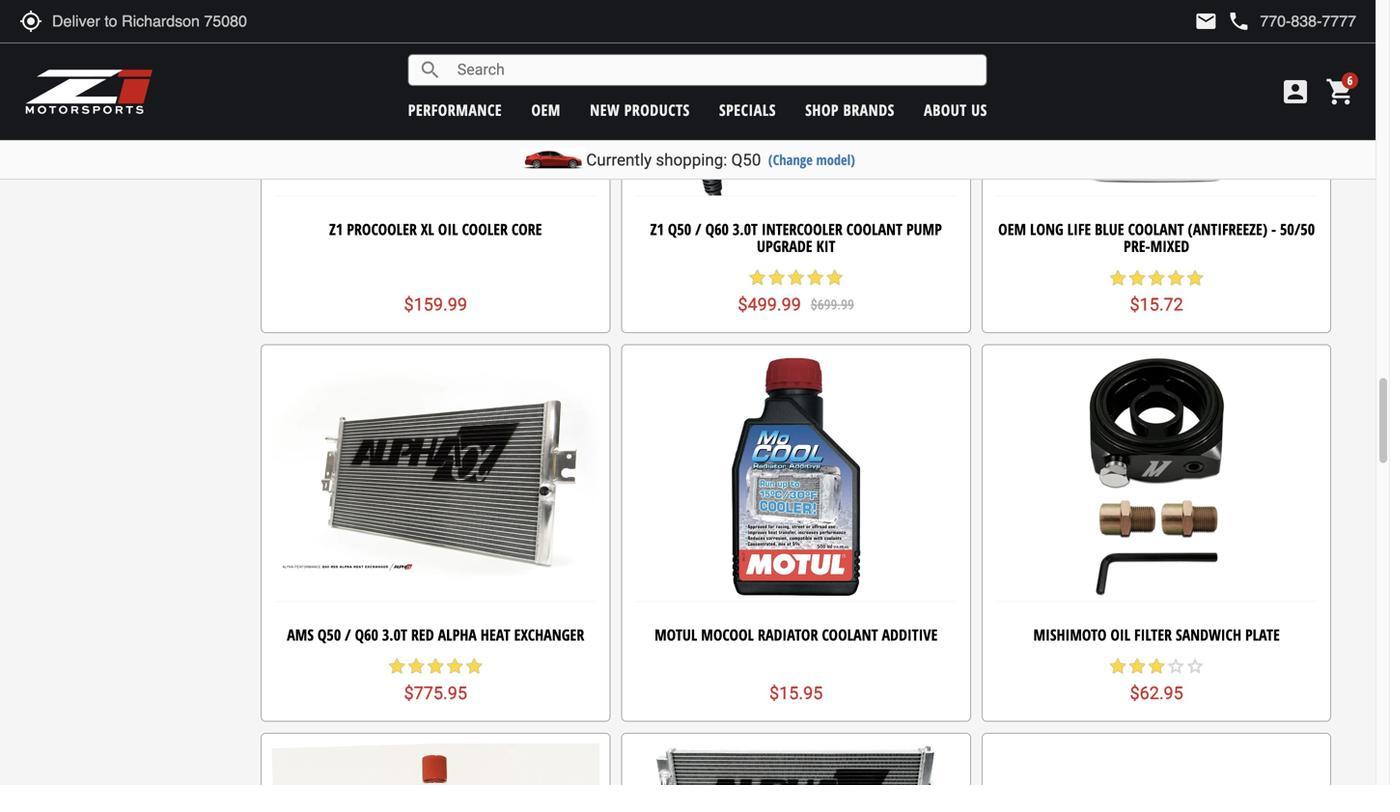 Task type: locate. For each thing, give the bounding box(es) containing it.
mail link
[[1195, 10, 1218, 33]]

z1 down shopping:
[[650, 219, 664, 239]]

1 horizontal spatial oem
[[999, 219, 1027, 239]]

3.0t left red
[[382, 624, 407, 645]]

procooler
[[347, 219, 417, 239]]

0 horizontal spatial /
[[345, 624, 351, 645]]

my_location
[[19, 10, 42, 33]]

z1 q50 / q60 3.0t intercooler coolant pump upgrade kit
[[650, 219, 942, 256]]

q60
[[705, 219, 729, 239], [355, 624, 378, 645]]

3.0t
[[733, 219, 758, 239], [382, 624, 407, 645]]

motul
[[655, 624, 697, 645]]

products
[[624, 99, 690, 120]]

oem link
[[532, 99, 561, 120]]

0 horizontal spatial oil
[[438, 219, 458, 239]]

3.0t inside the z1 q50 / q60 3.0t intercooler coolant pump upgrade kit
[[733, 219, 758, 239]]

about us
[[924, 99, 988, 120]]

oem
[[532, 99, 561, 120], [999, 219, 1027, 239]]

oil
[[438, 219, 458, 239], [1111, 624, 1131, 645]]

new products link
[[590, 99, 690, 120]]

life
[[1068, 219, 1091, 239]]

shopping_cart link
[[1321, 76, 1357, 107]]

oem left long
[[999, 219, 1027, 239]]

1 vertical spatial q60
[[355, 624, 378, 645]]

z1
[[329, 219, 343, 239], [650, 219, 664, 239]]

star_border
[[1167, 657, 1186, 676], [1186, 657, 1205, 676]]

oem inside oem long life blue coolant (antifreeze) - 50/50 pre-mixed
[[999, 219, 1027, 239]]

filter
[[1135, 624, 1172, 645]]

0 vertical spatial q60
[[705, 219, 729, 239]]

performance link
[[408, 99, 502, 120]]

q50
[[732, 150, 761, 169], [668, 219, 692, 239], [318, 624, 341, 645]]

/ for ams
[[345, 624, 351, 645]]

1 horizontal spatial 3.0t
[[733, 219, 758, 239]]

oil right xl
[[438, 219, 458, 239]]

0 horizontal spatial z1
[[329, 219, 343, 239]]

1 star_border from the left
[[1167, 657, 1186, 676]]

sandwich
[[1176, 624, 1242, 645]]

oem for oem long life blue coolant (antifreeze) - 50/50 pre-mixed
[[999, 219, 1027, 239]]

coolant right blue
[[1128, 219, 1184, 239]]

star_border down sandwich
[[1186, 657, 1205, 676]]

$699.99
[[811, 297, 855, 313]]

0 horizontal spatial q50
[[318, 624, 341, 645]]

0 vertical spatial oil
[[438, 219, 458, 239]]

$775.95
[[404, 683, 467, 703]]

intercooler
[[762, 219, 843, 239]]

1 vertical spatial q50
[[668, 219, 692, 239]]

star star star star_border star_border $62.95
[[1109, 657, 1205, 703]]

kit
[[817, 236, 836, 256]]

z1 left procooler
[[329, 219, 343, 239]]

1 vertical spatial oem
[[999, 219, 1027, 239]]

q60 down currently shopping: q50 (change model)
[[705, 219, 729, 239]]

/ right ams
[[345, 624, 351, 645]]

q50 for exchanger
[[318, 624, 341, 645]]

0 horizontal spatial oem
[[532, 99, 561, 120]]

q50 inside the z1 q50 / q60 3.0t intercooler coolant pump upgrade kit
[[668, 219, 692, 239]]

new products
[[590, 99, 690, 120]]

z1 for z1 procooler xl oil cooler core
[[329, 219, 343, 239]]

search
[[419, 58, 442, 82]]

3.0t for red
[[382, 624, 407, 645]]

0 vertical spatial oem
[[532, 99, 561, 120]]

2 vertical spatial q50
[[318, 624, 341, 645]]

q50 left (change
[[732, 150, 761, 169]]

about
[[924, 99, 967, 120]]

coolant
[[847, 219, 903, 239], [1128, 219, 1184, 239], [822, 624, 878, 645]]

mixed
[[1151, 236, 1190, 256]]

0 horizontal spatial 3.0t
[[382, 624, 407, 645]]

star_border up the $62.95
[[1167, 657, 1186, 676]]

1 vertical spatial oil
[[1111, 624, 1131, 645]]

1 vertical spatial 3.0t
[[382, 624, 407, 645]]

1 horizontal spatial /
[[695, 219, 702, 239]]

1 horizontal spatial q60
[[705, 219, 729, 239]]

q50 down shopping:
[[668, 219, 692, 239]]

core
[[512, 219, 542, 239]]

shopping:
[[656, 150, 728, 169]]

q50 right ams
[[318, 624, 341, 645]]

0 vertical spatial /
[[695, 219, 702, 239]]

/ down shopping:
[[695, 219, 702, 239]]

1 horizontal spatial oil
[[1111, 624, 1131, 645]]

q60 inside the z1 q50 / q60 3.0t intercooler coolant pump upgrade kit
[[705, 219, 729, 239]]

2 z1 from the left
[[650, 219, 664, 239]]

motul mocool radiator coolant additive
[[655, 624, 938, 645]]

star
[[748, 268, 767, 287], [767, 268, 787, 287], [787, 268, 806, 287], [806, 268, 825, 287], [825, 268, 845, 287], [1109, 268, 1128, 288], [1128, 268, 1147, 288], [1147, 268, 1167, 288], [1167, 268, 1186, 288], [1186, 268, 1205, 288], [387, 657, 407, 676], [407, 657, 426, 676], [426, 657, 445, 676], [445, 657, 465, 676], [465, 657, 484, 676], [1109, 657, 1128, 676], [1128, 657, 1147, 676], [1147, 657, 1167, 676]]

$15.72
[[1130, 295, 1184, 315]]

1 vertical spatial /
[[345, 624, 351, 645]]

xl
[[421, 219, 434, 239]]

oil left filter
[[1111, 624, 1131, 645]]

0 horizontal spatial q60
[[355, 624, 378, 645]]

ams q50 / q60 3.0t red alpha heat exchanger
[[287, 624, 584, 645]]

z1 inside the z1 q50 / q60 3.0t intercooler coolant pump upgrade kit
[[650, 219, 664, 239]]

$159.99
[[404, 295, 467, 315]]

z1 procooler xl oil cooler core
[[329, 219, 542, 239]]

0 vertical spatial 3.0t
[[733, 219, 758, 239]]

1 horizontal spatial z1
[[650, 219, 664, 239]]

coolant left pump
[[847, 219, 903, 239]]

specials link
[[719, 99, 776, 120]]

oem left new
[[532, 99, 561, 120]]

mishimoto oil filter sandwich plate
[[1034, 624, 1280, 645]]

additive
[[882, 624, 938, 645]]

3.0t left intercooler
[[733, 219, 758, 239]]

1 horizontal spatial q50
[[668, 219, 692, 239]]

1 z1 from the left
[[329, 219, 343, 239]]

specials
[[719, 99, 776, 120]]

shop brands link
[[806, 99, 895, 120]]

oem for oem link
[[532, 99, 561, 120]]

/
[[695, 219, 702, 239], [345, 624, 351, 645]]

blue
[[1095, 219, 1124, 239]]

shopping_cart
[[1326, 76, 1357, 107]]

ams
[[287, 624, 314, 645]]

2 horizontal spatial q50
[[732, 150, 761, 169]]

-
[[1272, 219, 1277, 239]]

/ inside the z1 q50 / q60 3.0t intercooler coolant pump upgrade kit
[[695, 219, 702, 239]]

q50 for upgrade
[[668, 219, 692, 239]]

account_box link
[[1276, 76, 1316, 107]]

q60 left red
[[355, 624, 378, 645]]

star star star star star $499.99 $699.99
[[738, 268, 855, 315]]



Task type: describe. For each thing, give the bounding box(es) containing it.
$62.95
[[1130, 683, 1184, 703]]

(antifreeze)
[[1188, 219, 1268, 239]]

coolant inside oem long life blue coolant (antifreeze) - 50/50 pre-mixed
[[1128, 219, 1184, 239]]

about us link
[[924, 99, 988, 120]]

/ for z1
[[695, 219, 702, 239]]

coolant left 'additive'
[[822, 624, 878, 645]]

$499.99
[[738, 294, 801, 315]]

account_box
[[1280, 76, 1311, 107]]

exchanger
[[514, 624, 584, 645]]

heat
[[481, 624, 510, 645]]

z1 motorsports logo image
[[24, 68, 154, 116]]

radiator
[[758, 624, 818, 645]]

new
[[590, 99, 620, 120]]

0 vertical spatial q50
[[732, 150, 761, 169]]

oem long life blue coolant (antifreeze) - 50/50 pre-mixed
[[999, 219, 1315, 256]]

(change model) link
[[769, 150, 855, 169]]

coolant inside the z1 q50 / q60 3.0t intercooler coolant pump upgrade kit
[[847, 219, 903, 239]]

performance
[[408, 99, 502, 120]]

upgrade
[[757, 236, 813, 256]]

mishimoto
[[1034, 624, 1107, 645]]

star star star star star $775.95
[[387, 657, 484, 703]]

us
[[972, 99, 988, 120]]

2 star_border from the left
[[1186, 657, 1205, 676]]

long
[[1030, 219, 1064, 239]]

currently
[[586, 150, 652, 169]]

q60 for red
[[355, 624, 378, 645]]

alpha
[[438, 624, 477, 645]]

phone link
[[1228, 10, 1357, 33]]

model)
[[816, 150, 855, 169]]

phone
[[1228, 10, 1251, 33]]

pre-
[[1124, 236, 1151, 256]]

$15.95
[[770, 683, 823, 703]]

cooler
[[462, 219, 508, 239]]

pump
[[907, 219, 942, 239]]

currently shopping: q50 (change model)
[[586, 150, 855, 169]]

red
[[411, 624, 434, 645]]

3.0t for intercooler
[[733, 219, 758, 239]]

brands
[[844, 99, 895, 120]]

star star star star star $15.72
[[1109, 268, 1205, 315]]

mail phone
[[1195, 10, 1251, 33]]

(change
[[769, 150, 813, 169]]

plate
[[1246, 624, 1280, 645]]

q60 for intercooler
[[705, 219, 729, 239]]

z1 for z1 q50 / q60 3.0t intercooler coolant pump upgrade kit
[[650, 219, 664, 239]]

shop brands
[[806, 99, 895, 120]]

shop
[[806, 99, 839, 120]]

mail
[[1195, 10, 1218, 33]]

mocool
[[701, 624, 754, 645]]

50/50
[[1280, 219, 1315, 239]]

Search search field
[[442, 55, 987, 85]]



Task type: vqa. For each thing, say whether or not it's contained in the screenshot.
the right 3.0t
yes



